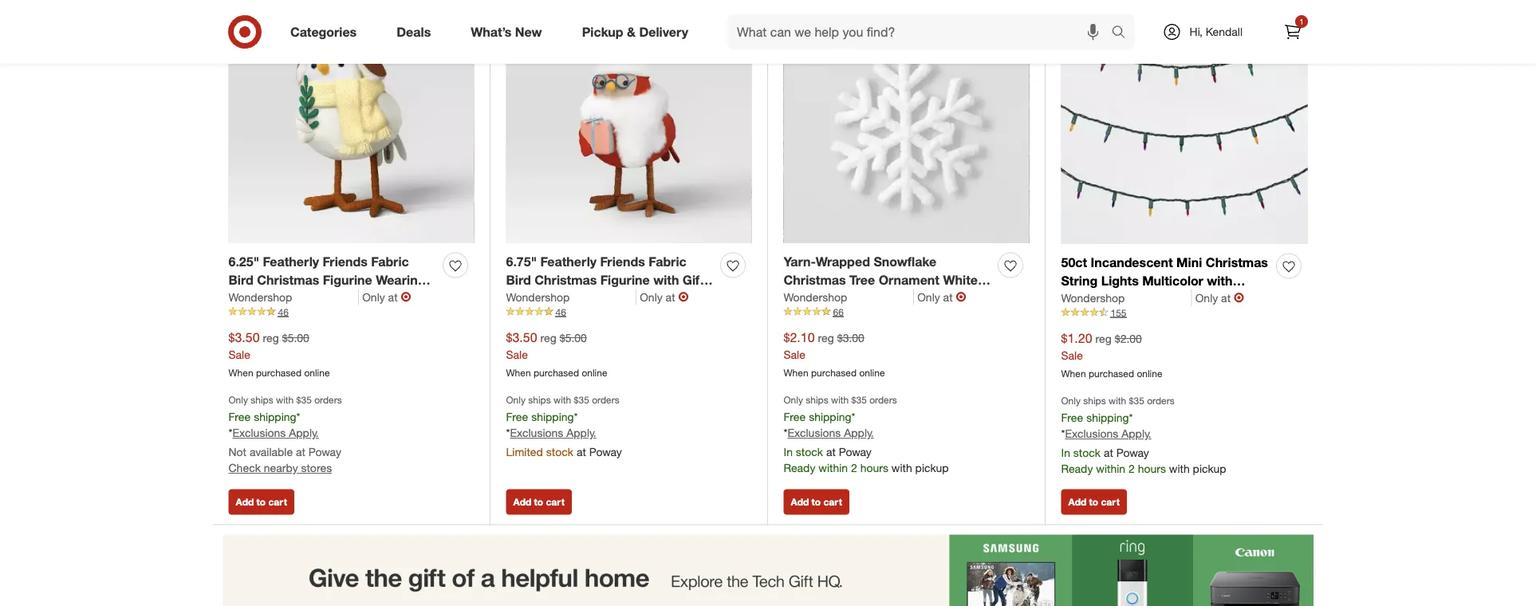 Task type: describe. For each thing, give the bounding box(es) containing it.
scarf
[[271, 290, 304, 306]]

bird for 6.25"
[[228, 272, 253, 287]]

$3.50 for 6.25" featherly friends fabric bird christmas figurine wearing yellow scarf - wondershop™
[[228, 329, 260, 345]]

ships for yarn-wrapped snowflake christmas tree ornament white - wondershop™
[[806, 394, 828, 406]]

orders for gift
[[592, 394, 620, 406]]

nearby
[[264, 461, 298, 475]]

apply. for wondershop™
[[844, 426, 874, 440]]

wondershop link for 6.75"
[[506, 289, 637, 305]]

deals link
[[383, 14, 451, 49]]

$5.00 for wondershop™
[[560, 331, 587, 345]]

wondershop™ inside yarn-wrapped snowflake christmas tree ornament white - wondershop™
[[784, 290, 867, 306]]

featherly for 6.25"
[[263, 254, 319, 269]]

advertisement region
[[213, 535, 1323, 606]]

exclusions for yarn-wrapped snowflake christmas tree ornament white - wondershop™
[[788, 426, 841, 440]]

yarn-
[[784, 254, 816, 269]]

purchased for 50ct incandescent mini christmas string lights multicolor with green wire - wondershop™
[[1089, 367, 1134, 379]]

christmas inside 6.25" featherly friends fabric bird christmas figurine wearing yellow scarf - wondershop™
[[257, 272, 319, 287]]

wondershop™ inside 6.25" featherly friends fabric bird christmas figurine wearing yellow scarf - wondershop™
[[316, 290, 399, 306]]

shipping for 6.75" featherly friends fabric bird christmas figurine with gift - wondershop™ red
[[531, 409, 574, 423]]

only inside only ships with $35 orders free shipping * * exclusions apply. limited stock at  poway
[[506, 394, 526, 406]]

delivery
[[639, 24, 688, 40]]

hi, kendall
[[1190, 25, 1243, 39]]

50ct incandescent mini christmas string lights multicolor with green wire - wondershop™
[[1061, 255, 1268, 307]]

ready for $2.10
[[784, 461, 815, 475]]

1
[[1299, 16, 1304, 26]]

categories link
[[277, 14, 377, 49]]

gift
[[683, 272, 704, 287]]

only down ornament
[[917, 290, 940, 304]]

¬ for 50ct incandescent mini christmas string lights multicolor with green wire - wondershop™
[[1234, 290, 1244, 305]]

stock for $3.50
[[546, 445, 573, 459]]

christmas inside yarn-wrapped snowflake christmas tree ornament white - wondershop™
[[784, 272, 846, 287]]

only at ¬ for 6.25" featherly friends fabric bird christmas figurine wearing yellow scarf - wondershop™
[[362, 289, 411, 305]]

wrapped
[[816, 254, 870, 269]]

add to cart for 50ct incandescent mini christmas string lights multicolor with green wire - wondershop™
[[1068, 496, 1120, 508]]

when for 6.75" featherly friends fabric bird christmas figurine with gift - wondershop™ red
[[506, 366, 531, 378]]

$3.50 reg $5.00 sale when purchased online for wondershop™
[[506, 329, 607, 378]]

when for 6.25" featherly friends fabric bird christmas figurine wearing yellow scarf - wondershop™
[[228, 366, 253, 378]]

tree
[[849, 272, 875, 287]]

orders for green
[[1147, 395, 1175, 407]]

with inside 6.75" featherly friends fabric bird christmas figurine with gift - wondershop™ red
[[653, 272, 679, 287]]

friends for with
[[600, 254, 645, 269]]

string
[[1061, 273, 1098, 288]]

add to cart button for 50ct incandescent mini christmas string lights multicolor with green wire - wondershop™
[[1061, 489, 1127, 515]]

wondershop link for 6.25"
[[228, 289, 359, 305]]

wearing
[[376, 272, 425, 287]]

46 link for red
[[506, 305, 752, 319]]

$35 for green
[[1129, 395, 1144, 407]]

apply. for gift
[[566, 426, 596, 440]]

only ships with $35 orders free shipping * * exclusions apply. not available at poway check nearby stores
[[228, 394, 342, 475]]

exclusions for 6.75" featherly friends fabric bird christmas figurine with gift - wondershop™ red
[[510, 426, 563, 440]]

¬ for 6.75" featherly friends fabric bird christmas figurine with gift - wondershop™ red
[[678, 289, 689, 305]]

free for 50ct incandescent mini christmas string lights multicolor with green wire - wondershop™
[[1061, 410, 1083, 424]]

search
[[1104, 26, 1143, 41]]

ships for 6.25" featherly friends fabric bird christmas figurine wearing yellow scarf - wondershop™
[[251, 394, 273, 406]]

mini
[[1176, 255, 1202, 270]]

only down wearing
[[362, 290, 385, 304]]

$3.00
[[837, 331, 864, 345]]

limited
[[506, 445, 543, 459]]

66
[[833, 306, 844, 318]]

apply. for yellow
[[289, 426, 319, 440]]

add to cart for 6.25" featherly friends fabric bird christmas figurine wearing yellow scarf - wondershop™
[[236, 496, 287, 508]]

search button
[[1104, 14, 1143, 53]]

online for wondershop™
[[859, 366, 885, 378]]

pickup
[[582, 24, 623, 40]]

$35 for gift
[[574, 394, 589, 406]]

pickup for $2.10
[[915, 461, 949, 475]]

what's new
[[471, 24, 542, 40]]

50ct
[[1061, 255, 1087, 270]]

add for 50ct incandescent mini christmas string lights multicolor with green wire - wondershop™
[[1068, 496, 1086, 508]]

hours for $2.10
[[860, 461, 888, 475]]

cart for 50ct incandescent mini christmas string lights multicolor with green wire - wondershop™
[[1101, 496, 1120, 508]]

46 for -
[[278, 306, 289, 318]]

hi,
[[1190, 25, 1203, 39]]

white
[[943, 272, 978, 287]]

shipping for 50ct incandescent mini christmas string lights multicolor with green wire - wondershop™
[[1086, 410, 1129, 424]]

when for yarn-wrapped snowflake christmas tree ornament white - wondershop™
[[784, 366, 808, 378]]

only ships with $35 orders free shipping * * exclusions apply. limited stock at  poway
[[506, 394, 622, 459]]

add for yarn-wrapped snowflake christmas tree ornament white - wondershop™
[[791, 496, 809, 508]]

155 link
[[1061, 306, 1308, 320]]

wondershop™ inside 6.75" featherly friends fabric bird christmas figurine with gift - wondershop™ red
[[506, 290, 590, 306]]

fabric for with
[[649, 254, 686, 269]]

free for 6.25" featherly friends fabric bird christmas figurine wearing yellow scarf - wondershop™
[[228, 409, 251, 423]]

add for 6.75" featherly friends fabric bird christmas figurine with gift - wondershop™ red
[[513, 496, 531, 508]]

6.75"
[[506, 254, 537, 269]]

&
[[627, 24, 636, 40]]

1 link
[[1275, 14, 1310, 49]]

to for 6.75" featherly friends fabric bird christmas figurine with gift - wondershop™ red
[[534, 496, 543, 508]]

stores
[[301, 461, 332, 475]]

reg for 50ct incandescent mini christmas string lights multicolor with green wire - wondershop™
[[1095, 331, 1112, 345]]

new
[[515, 24, 542, 40]]

$35 for wondershop™
[[851, 394, 867, 406]]

6.75" featherly friends fabric bird christmas figurine with gift - wondershop™ red
[[506, 254, 713, 306]]

at inside only ships with $35 orders free shipping * * exclusions apply. not available at poway check nearby stores
[[296, 445, 305, 459]]

to for 6.25" featherly friends fabric bird christmas figurine wearing yellow scarf - wondershop™
[[256, 496, 266, 508]]

only right red
[[640, 290, 663, 304]]

multicolor
[[1142, 273, 1203, 288]]

add to cart button for 6.75" featherly friends fabric bird christmas figurine with gift - wondershop™ red
[[506, 489, 572, 515]]

ready for $1.20
[[1061, 462, 1093, 476]]

poway for yellow
[[309, 445, 341, 459]]

What can we help you find? suggestions appear below search field
[[727, 14, 1115, 49]]

deals
[[397, 24, 431, 40]]

within for $2.10
[[818, 461, 848, 475]]

stock for $1.20
[[1073, 446, 1101, 460]]

6.25"
[[228, 254, 259, 269]]

6.25" featherly friends fabric bird christmas figurine wearing yellow scarf - wondershop™ link
[[228, 253, 437, 306]]

purchased for yarn-wrapped snowflake christmas tree ornament white - wondershop™
[[811, 366, 857, 378]]

yarn-wrapped snowflake christmas tree ornament white - wondershop™
[[784, 254, 986, 306]]

incandescent
[[1091, 255, 1173, 270]]

fabric for wearing
[[371, 254, 409, 269]]



Task type: vqa. For each thing, say whether or not it's contained in the screenshot.
'Baby Trend EZ Ride PLUS Travel System with EZ-Lift 35 Infant Car Seat - Carbon Black' link
no



Task type: locate. For each thing, give the bounding box(es) containing it.
1 cart from the left
[[268, 496, 287, 508]]

when down the yellow
[[228, 366, 253, 378]]

poway for green
[[1116, 446, 1149, 460]]

¬
[[401, 289, 411, 305], [678, 289, 689, 305], [956, 289, 966, 305], [1234, 290, 1244, 305]]

1 horizontal spatial 46 link
[[506, 305, 752, 319]]

friends for wearing
[[323, 254, 368, 269]]

free
[[228, 409, 251, 423], [506, 409, 528, 423], [784, 409, 806, 423], [1061, 410, 1083, 424]]

2 $5.00 from the left
[[560, 331, 587, 345]]

friends inside 6.25" featherly friends fabric bird christmas figurine wearing yellow scarf - wondershop™
[[323, 254, 368, 269]]

shipping for 6.25" featherly friends fabric bird christmas figurine wearing yellow scarf - wondershop™
[[254, 409, 296, 423]]

online inside $2.10 reg $3.00 sale when purchased online
[[859, 366, 885, 378]]

figurine for red
[[600, 272, 650, 287]]

wondershop for yarn-
[[784, 290, 847, 304]]

orders inside only ships with $35 orders free shipping * * exclusions apply. not available at poway check nearby stores
[[314, 394, 342, 406]]

featherly inside 6.75" featherly friends fabric bird christmas figurine with gift - wondershop™ red
[[540, 254, 597, 269]]

online
[[304, 366, 330, 378], [582, 366, 607, 378], [859, 366, 885, 378], [1137, 367, 1162, 379]]

1 horizontal spatial hours
[[1138, 462, 1166, 476]]

exclusions inside only ships with $35 orders free shipping * * exclusions apply. limited stock at  poway
[[510, 426, 563, 440]]

wire
[[1101, 291, 1129, 307]]

orders for yellow
[[314, 394, 342, 406]]

christmas inside the '50ct incandescent mini christmas string lights multicolor with green wire - wondershop™'
[[1206, 255, 1268, 270]]

1 $5.00 from the left
[[282, 331, 309, 345]]

christmas
[[1206, 255, 1268, 270], [257, 272, 319, 287], [535, 272, 597, 287], [784, 272, 846, 287]]

available
[[250, 445, 293, 459]]

exclusions apply. link down $1.20 reg $2.00 sale when purchased online
[[1065, 427, 1151, 441]]

exclusions
[[232, 426, 286, 440], [510, 426, 563, 440], [788, 426, 841, 440], [1065, 427, 1118, 441]]

2 add to cart from the left
[[513, 496, 565, 508]]

sale for 6.75" featherly friends fabric bird christmas figurine with gift - wondershop™ red
[[506, 347, 528, 361]]

1 horizontal spatial only ships with $35 orders free shipping * * exclusions apply. in stock at  poway ready within 2 hours with pickup
[[1061, 395, 1226, 476]]

bird for 6.75"
[[506, 272, 531, 287]]

reg
[[263, 331, 279, 345], [540, 331, 557, 345], [818, 331, 834, 345], [1095, 331, 1112, 345]]

bird inside 6.25" featherly friends fabric bird christmas figurine wearing yellow scarf - wondershop™
[[228, 272, 253, 287]]

1 add to cart button from the left
[[228, 489, 294, 515]]

add to cart for yarn-wrapped snowflake christmas tree ornament white - wondershop™
[[791, 496, 842, 508]]

1 horizontal spatial $3.50
[[506, 329, 537, 345]]

1 horizontal spatial bird
[[506, 272, 531, 287]]

2 $3.50 reg $5.00 sale when purchased online from the left
[[506, 329, 607, 378]]

purchased inside $2.10 reg $3.00 sale when purchased online
[[811, 366, 857, 378]]

$3.50 reg $5.00 sale when purchased online up only ships with $35 orders free shipping * * exclusions apply. limited stock at  poway
[[506, 329, 607, 378]]

christmas up scarf
[[257, 272, 319, 287]]

ready
[[784, 461, 815, 475], [1061, 462, 1093, 476]]

2 46 from the left
[[555, 306, 566, 318]]

1 fabric from the left
[[371, 254, 409, 269]]

ships up limited
[[528, 394, 551, 406]]

4 add from the left
[[1068, 496, 1086, 508]]

6.75" featherly friends fabric bird christmas figurine with gift - wondershop™ red image
[[506, 0, 752, 243], [506, 0, 752, 243]]

$5.00 down 6.75" featherly friends fabric bird christmas figurine with gift - wondershop™ red
[[560, 331, 587, 345]]

cart for yarn-wrapped snowflake christmas tree ornament white - wondershop™
[[823, 496, 842, 508]]

wondershop for 6.75"
[[506, 290, 570, 304]]

only up limited
[[506, 394, 526, 406]]

fabric inside 6.25" featherly friends fabric bird christmas figurine wearing yellow scarf - wondershop™
[[371, 254, 409, 269]]

exclusions apply. link down $2.10 reg $3.00 sale when purchased online
[[788, 426, 874, 440]]

3 add to cart button from the left
[[784, 489, 849, 515]]

free inside only ships with $35 orders free shipping * * exclusions apply. not available at poway check nearby stores
[[228, 409, 251, 423]]

sale
[[228, 347, 250, 361], [506, 347, 528, 361], [784, 347, 805, 361], [1061, 348, 1083, 362]]

1 horizontal spatial $5.00
[[560, 331, 587, 345]]

ships
[[251, 394, 273, 406], [528, 394, 551, 406], [806, 394, 828, 406], [1083, 395, 1106, 407]]

46 left red
[[555, 306, 566, 318]]

purchased down the $3.00
[[811, 366, 857, 378]]

4 cart from the left
[[1101, 496, 1120, 508]]

stock
[[546, 445, 573, 459], [796, 445, 823, 459], [1073, 446, 1101, 460]]

sale for 50ct incandescent mini christmas string lights multicolor with green wire - wondershop™
[[1061, 348, 1083, 362]]

wondershop™ down wearing
[[316, 290, 399, 306]]

check
[[228, 461, 261, 475]]

shipping down $2.10 reg $3.00 sale when purchased online
[[809, 409, 851, 423]]

0 horizontal spatial featherly
[[263, 254, 319, 269]]

0 horizontal spatial figurine
[[323, 272, 372, 287]]

0 horizontal spatial within
[[818, 461, 848, 475]]

wondershop for 6.25"
[[228, 290, 292, 304]]

hours for $1.20
[[1138, 462, 1166, 476]]

not
[[228, 445, 246, 459]]

within
[[818, 461, 848, 475], [1096, 462, 1125, 476]]

categories
[[290, 24, 357, 40]]

¬ for 6.25" featherly friends fabric bird christmas figurine wearing yellow scarf - wondershop™
[[401, 289, 411, 305]]

what's
[[471, 24, 512, 40]]

with inside the '50ct incandescent mini christmas string lights multicolor with green wire - wondershop™'
[[1207, 273, 1233, 288]]

add for 6.25" featherly friends fabric bird christmas figurine wearing yellow scarf - wondershop™
[[236, 496, 254, 508]]

with
[[653, 272, 679, 287], [1207, 273, 1233, 288], [276, 394, 294, 406], [554, 394, 571, 406], [831, 394, 849, 406], [1109, 395, 1126, 407], [891, 461, 912, 475], [1169, 462, 1190, 476]]

featherly inside 6.25" featherly friends fabric bird christmas figurine wearing yellow scarf - wondershop™
[[263, 254, 319, 269]]

1 horizontal spatial figurine
[[600, 272, 650, 287]]

$3.50 for 6.75" featherly friends fabric bird christmas figurine with gift - wondershop™ red
[[506, 329, 537, 345]]

poway for wondershop™
[[839, 445, 872, 459]]

0 horizontal spatial friends
[[323, 254, 368, 269]]

$2.10 reg $3.00 sale when purchased online
[[784, 329, 885, 378]]

what's new link
[[457, 14, 562, 49]]

figurine for wondershop™
[[323, 272, 372, 287]]

pickup & delivery link
[[568, 14, 708, 49]]

1 add to cart from the left
[[236, 496, 287, 508]]

$5.00 down scarf
[[282, 331, 309, 345]]

$3.50 reg $5.00 sale when purchased online down scarf
[[228, 329, 330, 378]]

0 horizontal spatial $3.50
[[228, 329, 260, 345]]

$3.50
[[228, 329, 260, 345], [506, 329, 537, 345]]

0 horizontal spatial fabric
[[371, 254, 409, 269]]

apply. for green
[[1121, 427, 1151, 441]]

2 46 link from the left
[[506, 305, 752, 319]]

shipping inside only ships with $35 orders free shipping * * exclusions apply. limited stock at  poway
[[531, 409, 574, 423]]

only at ¬ down wearing
[[362, 289, 411, 305]]

when
[[228, 366, 253, 378], [506, 366, 531, 378], [784, 366, 808, 378], [1061, 367, 1086, 379]]

figurine inside 6.75" featherly friends fabric bird christmas figurine with gift - wondershop™ red
[[600, 272, 650, 287]]

only at ¬ down the white
[[917, 289, 966, 305]]

yarn-wrapped snowflake christmas tree ornament white - wondershop™ link
[[784, 253, 992, 306]]

featherly up scarf
[[263, 254, 319, 269]]

cart for 6.25" featherly friends fabric bird christmas figurine wearing yellow scarf - wondershop™
[[268, 496, 287, 508]]

featherly for 6.75"
[[540, 254, 597, 269]]

ships down $1.20 reg $2.00 sale when purchased online
[[1083, 395, 1106, 407]]

6.75" featherly friends fabric bird christmas figurine with gift - wondershop™ red link
[[506, 253, 714, 306]]

$3.50 down 6.75" in the top of the page
[[506, 329, 537, 345]]

exclusions for 6.25" featherly friends fabric bird christmas figurine wearing yellow scarf - wondershop™
[[232, 426, 286, 440]]

orders for wondershop™
[[869, 394, 897, 406]]

¬ up 155 link
[[1234, 290, 1244, 305]]

1 horizontal spatial 2
[[1128, 462, 1135, 476]]

0 horizontal spatial 46
[[278, 306, 289, 318]]

only at ¬ for 6.75" featherly friends fabric bird christmas figurine with gift - wondershop™ red
[[640, 289, 689, 305]]

1 figurine from the left
[[323, 272, 372, 287]]

reg inside $1.20 reg $2.00 sale when purchased online
[[1095, 331, 1112, 345]]

only up 155 link
[[1195, 291, 1218, 305]]

reg inside $2.10 reg $3.00 sale when purchased online
[[818, 331, 834, 345]]

add to cart button for yarn-wrapped snowflake christmas tree ornament white - wondershop™
[[784, 489, 849, 515]]

- right wire
[[1132, 291, 1137, 307]]

free down $1.20 reg $2.00 sale when purchased online
[[1061, 410, 1083, 424]]

online for yellow
[[304, 366, 330, 378]]

ships up available
[[251, 394, 273, 406]]

stock inside only ships with $35 orders free shipping * * exclusions apply. limited stock at  poway
[[546, 445, 573, 459]]

ornament
[[879, 272, 939, 287]]

wondershop link for yarn-
[[784, 289, 914, 305]]

free down $2.10 reg $3.00 sale when purchased online
[[784, 409, 806, 423]]

free for yarn-wrapped snowflake christmas tree ornament white - wondershop™
[[784, 409, 806, 423]]

*
[[296, 409, 300, 423], [574, 409, 578, 423], [851, 409, 855, 423], [1129, 410, 1133, 424], [228, 426, 232, 440], [506, 426, 510, 440], [784, 426, 788, 440], [1061, 427, 1065, 441]]

purchased for 6.75" featherly friends fabric bird christmas figurine with gift - wondershop™ red
[[534, 366, 579, 378]]

$2.10
[[784, 329, 815, 345]]

46 right the yellow
[[278, 306, 289, 318]]

1 horizontal spatial $3.50 reg $5.00 sale when purchased online
[[506, 329, 607, 378]]

- inside 6.75" featherly friends fabric bird christmas figurine with gift - wondershop™ red
[[708, 272, 713, 287]]

poway for gift
[[589, 445, 622, 459]]

$5.00 for -
[[282, 331, 309, 345]]

online down the $3.00
[[859, 366, 885, 378]]

purchased
[[256, 366, 302, 378], [534, 366, 579, 378], [811, 366, 857, 378], [1089, 367, 1134, 379]]

wondershop for 50ct
[[1061, 291, 1125, 305]]

sale for 6.25" featherly friends fabric bird christmas figurine wearing yellow scarf - wondershop™
[[228, 347, 250, 361]]

0 horizontal spatial ready
[[784, 461, 815, 475]]

wondershop up 66
[[784, 290, 847, 304]]

free for 6.75" featherly friends fabric bird christmas figurine with gift - wondershop™ red
[[506, 409, 528, 423]]

2 friends from the left
[[600, 254, 645, 269]]

- right the "gift" on the top of page
[[708, 272, 713, 287]]

add to cart
[[236, 496, 287, 508], [513, 496, 565, 508], [791, 496, 842, 508], [1068, 496, 1120, 508]]

orders inside only ships with $35 orders free shipping * * exclusions apply. limited stock at  poway
[[592, 394, 620, 406]]

only up not
[[228, 394, 248, 406]]

christmas right mini
[[1206, 255, 1268, 270]]

christmas up red
[[535, 272, 597, 287]]

2 to from the left
[[534, 496, 543, 508]]

ships for 6.75" featherly friends fabric bird christmas figurine with gift - wondershop™ red
[[528, 394, 551, 406]]

wondershop link down 6.25"
[[228, 289, 359, 305]]

46 link down the "gift" on the top of page
[[506, 305, 752, 319]]

6.25" featherly friends fabric bird christmas figurine wearing yellow scarf - wondershop™
[[228, 254, 425, 306]]

1 46 link from the left
[[228, 305, 474, 319]]

- inside yarn-wrapped snowflake christmas tree ornament white - wondershop™
[[981, 272, 986, 287]]

- right scarf
[[307, 290, 312, 306]]

wondershop link down 6.75" in the top of the page
[[506, 289, 637, 305]]

wondershop™ down 6.75" in the top of the page
[[506, 290, 590, 306]]

1 $3.50 from the left
[[228, 329, 260, 345]]

¬ for yarn-wrapped snowflake christmas tree ornament white - wondershop™
[[956, 289, 966, 305]]

when down $2.10
[[784, 366, 808, 378]]

¬ down the white
[[956, 289, 966, 305]]

only inside only ships with $35 orders free shipping * * exclusions apply. not available at poway check nearby stores
[[228, 394, 248, 406]]

3 to from the left
[[812, 496, 821, 508]]

pickup & delivery
[[582, 24, 688, 40]]

1 to from the left
[[256, 496, 266, 508]]

shipping for yarn-wrapped snowflake christmas tree ornament white - wondershop™
[[809, 409, 851, 423]]

$35
[[296, 394, 312, 406], [574, 394, 589, 406], [851, 394, 867, 406], [1129, 395, 1144, 407]]

1 46 from the left
[[278, 306, 289, 318]]

wondershop down string
[[1061, 291, 1125, 305]]

yarn-wrapped snowflake christmas tree ornament white - wondershop™ image
[[784, 0, 1029, 243], [784, 0, 1029, 243]]

46 for wondershop™
[[555, 306, 566, 318]]

at
[[388, 290, 398, 304], [666, 290, 675, 304], [943, 290, 953, 304], [1221, 291, 1231, 305], [296, 445, 305, 459], [577, 445, 586, 459], [826, 445, 836, 459], [1104, 446, 1113, 460]]

1 horizontal spatial in
[[1061, 446, 1070, 460]]

6.25" featherly friends fabric bird christmas figurine wearing yellow scarf - wondershop™ image
[[228, 0, 474, 243], [228, 0, 474, 243]]

christmas down yarn-
[[784, 272, 846, 287]]

when down $1.20
[[1061, 367, 1086, 379]]

red
[[593, 290, 617, 306]]

in
[[784, 445, 793, 459], [1061, 446, 1070, 460]]

2 featherly from the left
[[540, 254, 597, 269]]

wondershop™ down "wrapped"
[[784, 290, 867, 306]]

- inside the '50ct incandescent mini christmas string lights multicolor with green wire - wondershop™'
[[1132, 291, 1137, 307]]

exclusions apply. link for yarn-wrapped snowflake christmas tree ornament white - wondershop™
[[788, 426, 874, 440]]

¬ down the "gift" on the top of page
[[678, 289, 689, 305]]

¬ down wearing
[[401, 289, 411, 305]]

figurine
[[323, 272, 372, 287], [600, 272, 650, 287]]

purchased inside $1.20 reg $2.00 sale when purchased online
[[1089, 367, 1134, 379]]

shipping down $1.20 reg $2.00 sale when purchased online
[[1086, 410, 1129, 424]]

snowflake
[[874, 254, 936, 269]]

check nearby stores button
[[228, 460, 332, 476]]

only at ¬ down the "gift" on the top of page
[[640, 289, 689, 305]]

-
[[708, 272, 713, 287], [981, 272, 986, 287], [307, 290, 312, 306], [1132, 291, 1137, 307]]

$35 inside only ships with $35 orders free shipping * * exclusions apply. limited stock at  poway
[[574, 394, 589, 406]]

1 horizontal spatial friends
[[600, 254, 645, 269]]

sale inside $2.10 reg $3.00 sale when purchased online
[[784, 347, 805, 361]]

46 link down wearing
[[228, 305, 474, 319]]

fabric up the "gift" on the top of page
[[649, 254, 686, 269]]

only down $1.20 reg $2.00 sale when purchased online
[[1061, 395, 1081, 407]]

friends inside 6.75" featherly friends fabric bird christmas figurine with gift - wondershop™ red
[[600, 254, 645, 269]]

featherly right 6.75" in the top of the page
[[540, 254, 597, 269]]

kendall
[[1206, 25, 1243, 39]]

bird down 6.25"
[[228, 272, 253, 287]]

wondershop
[[228, 290, 292, 304], [506, 290, 570, 304], [784, 290, 847, 304], [1061, 291, 1125, 305]]

online inside $1.20 reg $2.00 sale when purchased online
[[1137, 367, 1162, 379]]

$3.50 down the yellow
[[228, 329, 260, 345]]

sale inside $1.20 reg $2.00 sale when purchased online
[[1061, 348, 1083, 362]]

1 horizontal spatial ready
[[1061, 462, 1093, 476]]

reg for yarn-wrapped snowflake christmas tree ornament white - wondershop™
[[818, 331, 834, 345]]

figurine up red
[[600, 272, 650, 287]]

figurine left wearing
[[323, 272, 372, 287]]

shipping up available
[[254, 409, 296, 423]]

4 add to cart from the left
[[1068, 496, 1120, 508]]

1 horizontal spatial featherly
[[540, 254, 597, 269]]

3 add from the left
[[791, 496, 809, 508]]

1 horizontal spatial 46
[[555, 306, 566, 318]]

155
[[1111, 307, 1127, 318]]

wondershop™ down multicolor on the right top of the page
[[1141, 291, 1225, 307]]

1 horizontal spatial stock
[[796, 445, 823, 459]]

hours
[[860, 461, 888, 475], [1138, 462, 1166, 476]]

4 add to cart button from the left
[[1061, 489, 1127, 515]]

0 horizontal spatial $3.50 reg $5.00 sale when purchased online
[[228, 329, 330, 378]]

reg for 6.25" featherly friends fabric bird christmas figurine wearing yellow scarf - wondershop™
[[263, 331, 279, 345]]

2 horizontal spatial stock
[[1073, 446, 1101, 460]]

2 figurine from the left
[[600, 272, 650, 287]]

0 horizontal spatial 2
[[851, 461, 857, 475]]

1 horizontal spatial fabric
[[649, 254, 686, 269]]

christmas inside 6.75" featherly friends fabric bird christmas figurine with gift - wondershop™ red
[[535, 272, 597, 287]]

$35 inside only ships with $35 orders free shipping * * exclusions apply. not available at poway check nearby stores
[[296, 394, 312, 406]]

1 friends from the left
[[323, 254, 368, 269]]

featherly
[[263, 254, 319, 269], [540, 254, 597, 269]]

lights
[[1101, 273, 1139, 288]]

2 $3.50 from the left
[[506, 329, 537, 345]]

only at ¬
[[362, 289, 411, 305], [640, 289, 689, 305], [917, 289, 966, 305], [1195, 290, 1244, 305]]

pickup
[[915, 461, 949, 475], [1193, 462, 1226, 476]]

fabric inside 6.75" featherly friends fabric bird christmas figurine with gift - wondershop™ red
[[649, 254, 686, 269]]

1 $3.50 reg $5.00 sale when purchased online from the left
[[228, 329, 330, 378]]

only ships with $35 orders free shipping * * exclusions apply. in stock at  poway ready within 2 hours with pickup for $1.20
[[1061, 395, 1226, 476]]

reg for 6.75" featherly friends fabric bird christmas figurine with gift - wondershop™ red
[[540, 331, 557, 345]]

to for yarn-wrapped snowflake christmas tree ornament white - wondershop™
[[812, 496, 821, 508]]

sale for yarn-wrapped snowflake christmas tree ornament white - wondershop™
[[784, 347, 805, 361]]

bird down 6.75" in the top of the page
[[506, 272, 531, 287]]

with inside only ships with $35 orders free shipping * * exclusions apply. not available at poway check nearby stores
[[276, 394, 294, 406]]

when inside $2.10 reg $3.00 sale when purchased online
[[784, 366, 808, 378]]

only at ¬ for yarn-wrapped snowflake christmas tree ornament white - wondershop™
[[917, 289, 966, 305]]

shipping
[[254, 409, 296, 423], [531, 409, 574, 423], [809, 409, 851, 423], [1086, 410, 1129, 424]]

ships down $2.10 reg $3.00 sale when purchased online
[[806, 394, 828, 406]]

wondershop™
[[316, 290, 399, 306], [506, 290, 590, 306], [784, 290, 867, 306], [1141, 291, 1225, 307]]

0 horizontal spatial $5.00
[[282, 331, 309, 345]]

within for $1.20
[[1096, 462, 1125, 476]]

bird
[[228, 272, 253, 287], [506, 272, 531, 287]]

online down $2.00
[[1137, 367, 1162, 379]]

when up only ships with $35 orders free shipping * * exclusions apply. limited stock at  poway
[[506, 366, 531, 378]]

only
[[362, 290, 385, 304], [640, 290, 663, 304], [917, 290, 940, 304], [1195, 291, 1218, 305], [228, 394, 248, 406], [506, 394, 526, 406], [784, 394, 803, 406], [1061, 395, 1081, 407]]

only at ¬ up 155 link
[[1195, 290, 1244, 305]]

0 horizontal spatial only ships with $35 orders free shipping * * exclusions apply. in stock at  poway ready within 2 hours with pickup
[[784, 394, 949, 475]]

46 link
[[228, 305, 474, 319], [506, 305, 752, 319]]

exclusions apply. link up available
[[232, 426, 319, 440]]

when for 50ct incandescent mini christmas string lights multicolor with green wire - wondershop™
[[1061, 367, 1086, 379]]

3 add to cart from the left
[[791, 496, 842, 508]]

add to cart for 6.75" featherly friends fabric bird christmas figurine with gift - wondershop™ red
[[513, 496, 565, 508]]

pickup for $1.20
[[1193, 462, 1226, 476]]

$35 for yellow
[[296, 394, 312, 406]]

bird inside 6.75" featherly friends fabric bird christmas figurine with gift - wondershop™ red
[[506, 272, 531, 287]]

2 fabric from the left
[[649, 254, 686, 269]]

0 horizontal spatial bird
[[228, 272, 253, 287]]

4 to from the left
[[1089, 496, 1098, 508]]

0 horizontal spatial in
[[784, 445, 793, 459]]

free up limited
[[506, 409, 528, 423]]

1 bird from the left
[[228, 272, 253, 287]]

free inside only ships with $35 orders free shipping * * exclusions apply. limited stock at  poway
[[506, 409, 528, 423]]

$1.20 reg $2.00 sale when purchased online
[[1061, 330, 1162, 379]]

wondershop down 6.25"
[[228, 290, 292, 304]]

wondershop link
[[228, 289, 359, 305], [506, 289, 637, 305], [784, 289, 914, 305], [1061, 290, 1192, 306]]

in for $2.10
[[784, 445, 793, 459]]

1 add from the left
[[236, 496, 254, 508]]

wondershop link up 155
[[1061, 290, 1192, 306]]

only ships with $35 orders free shipping * * exclusions apply. in stock at  poway ready within 2 hours with pickup for $2.10
[[784, 394, 949, 475]]

2 add from the left
[[513, 496, 531, 508]]

$1.20
[[1061, 330, 1092, 346]]

exclusions inside only ships with $35 orders free shipping * * exclusions apply. not available at poway check nearby stores
[[232, 426, 286, 440]]

$3.50 reg $5.00 sale when purchased online for -
[[228, 329, 330, 378]]

1 horizontal spatial pickup
[[1193, 462, 1226, 476]]

shipping inside only ships with $35 orders free shipping * * exclusions apply. not available at poway check nearby stores
[[254, 409, 296, 423]]

3 cart from the left
[[823, 496, 842, 508]]

66 link
[[784, 305, 1029, 319]]

$2.00
[[1115, 331, 1142, 345]]

0 horizontal spatial hours
[[860, 461, 888, 475]]

figurine inside 6.25" featherly friends fabric bird christmas figurine wearing yellow scarf - wondershop™
[[323, 272, 372, 287]]

ships inside only ships with $35 orders free shipping * * exclusions apply. not available at poway check nearby stores
[[251, 394, 273, 406]]

fabric
[[371, 254, 409, 269], [649, 254, 686, 269]]

apply. inside only ships with $35 orders free shipping * * exclusions apply. limited stock at  poway
[[566, 426, 596, 440]]

poway
[[309, 445, 341, 459], [589, 445, 622, 459], [839, 445, 872, 459], [1116, 446, 1149, 460]]

purchased down $2.00
[[1089, 367, 1134, 379]]

only ships with $35 orders free shipping * * exclusions apply. in stock at  poway ready within 2 hours with pickup
[[784, 394, 949, 475], [1061, 395, 1226, 476]]

2 cart from the left
[[546, 496, 565, 508]]

0 horizontal spatial 46 link
[[228, 305, 474, 319]]

purchased for 6.25" featherly friends fabric bird christmas figurine wearing yellow scarf - wondershop™
[[256, 366, 302, 378]]

wondershop down 6.75" in the top of the page
[[506, 290, 570, 304]]

purchased up only ships with $35 orders free shipping * * exclusions apply. limited stock at  poway
[[534, 366, 579, 378]]

add to cart button
[[228, 489, 294, 515], [506, 489, 572, 515], [784, 489, 849, 515], [1061, 489, 1127, 515]]

50ct incandescent mini christmas string lights multicolor with green wire - wondershop™ link
[[1061, 253, 1270, 307]]

1 featherly from the left
[[263, 254, 319, 269]]

purchased up only ships with $35 orders free shipping * * exclusions apply. not available at poway check nearby stores
[[256, 366, 302, 378]]

exclusions for 50ct incandescent mini christmas string lights multicolor with green wire - wondershop™
[[1065, 427, 1118, 441]]

ships inside only ships with $35 orders free shipping * * exclusions apply. limited stock at  poway
[[528, 394, 551, 406]]

friends
[[323, 254, 368, 269], [600, 254, 645, 269]]

2 add to cart button from the left
[[506, 489, 572, 515]]

online for gift
[[582, 366, 607, 378]]

shipping up limited
[[531, 409, 574, 423]]

apply. inside only ships with $35 orders free shipping * * exclusions apply. not available at poway check nearby stores
[[289, 426, 319, 440]]

yellow
[[228, 290, 267, 306]]

green
[[1061, 291, 1098, 307]]

46 link for wondershop™
[[228, 305, 474, 319]]

stock for $2.10
[[796, 445, 823, 459]]

fabric up wearing
[[371, 254, 409, 269]]

- right the white
[[981, 272, 986, 287]]

wondershop link up 66
[[784, 289, 914, 305]]

exclusions apply. link for 6.75" featherly friends fabric bird christmas figurine with gift - wondershop™ red
[[510, 426, 596, 440]]

to
[[256, 496, 266, 508], [534, 496, 543, 508], [812, 496, 821, 508], [1089, 496, 1098, 508]]

50ct incandescent mini christmas string lights multicolor with green wire - wondershop™ image
[[1061, 0, 1308, 244], [1061, 0, 1308, 244]]

with inside only ships with $35 orders free shipping * * exclusions apply. limited stock at  poway
[[554, 394, 571, 406]]

poway inside only ships with $35 orders free shipping * * exclusions apply. not available at poway check nearby stores
[[309, 445, 341, 459]]

1 horizontal spatial within
[[1096, 462, 1125, 476]]

online up only ships with $35 orders free shipping * * exclusions apply. not available at poway check nearby stores
[[304, 366, 330, 378]]

only down $2.10 reg $3.00 sale when purchased online
[[784, 394, 803, 406]]

add
[[236, 496, 254, 508], [513, 496, 531, 508], [791, 496, 809, 508], [1068, 496, 1086, 508]]

0 horizontal spatial pickup
[[915, 461, 949, 475]]

in for $1.20
[[1061, 446, 1070, 460]]

wondershop link for 50ct
[[1061, 290, 1192, 306]]

2 bird from the left
[[506, 272, 531, 287]]

when inside $1.20 reg $2.00 sale when purchased online
[[1061, 367, 1086, 379]]

2 for $1.20
[[1128, 462, 1135, 476]]

at inside only ships with $35 orders free shipping * * exclusions apply. limited stock at  poway
[[577, 445, 586, 459]]

$5.00
[[282, 331, 309, 345], [560, 331, 587, 345]]

ships for 50ct incandescent mini christmas string lights multicolor with green wire - wondershop™
[[1083, 395, 1106, 407]]

wondershop™ inside the '50ct incandescent mini christmas string lights multicolor with green wire - wondershop™'
[[1141, 291, 1225, 307]]

exclusions apply. link up limited
[[510, 426, 596, 440]]

free up not
[[228, 409, 251, 423]]

46
[[278, 306, 289, 318], [555, 306, 566, 318]]

online up only ships with $35 orders free shipping * * exclusions apply. limited stock at  poway
[[582, 366, 607, 378]]

- inside 6.25" featherly friends fabric bird christmas figurine wearing yellow scarf - wondershop™
[[307, 290, 312, 306]]

poway inside only ships with $35 orders free shipping * * exclusions apply. limited stock at  poway
[[589, 445, 622, 459]]

0 horizontal spatial stock
[[546, 445, 573, 459]]



